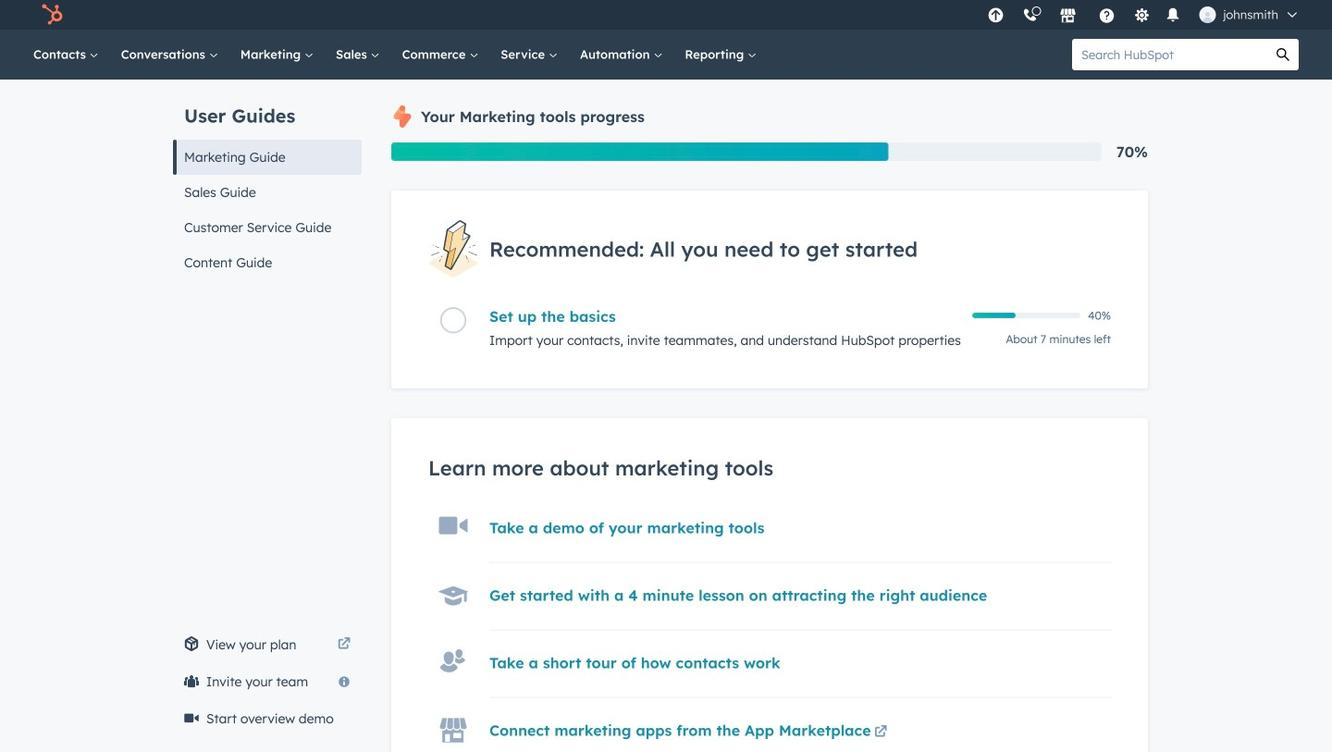 Task type: locate. For each thing, give the bounding box(es) containing it.
link opens in a new window image
[[338, 634, 351, 656], [338, 639, 351, 651], [875, 722, 888, 744], [875, 727, 888, 740]]

progress bar
[[391, 143, 889, 161]]

john smith image
[[1200, 6, 1216, 23]]

Search HubSpot search field
[[1073, 39, 1268, 70]]

menu
[[978, 0, 1310, 30]]



Task type: describe. For each thing, give the bounding box(es) containing it.
user guides element
[[173, 80, 362, 280]]

marketplaces image
[[1060, 8, 1077, 25]]

[object object] complete progress bar
[[973, 313, 1016, 319]]



Task type: vqa. For each thing, say whether or not it's contained in the screenshot.
data management element
no



